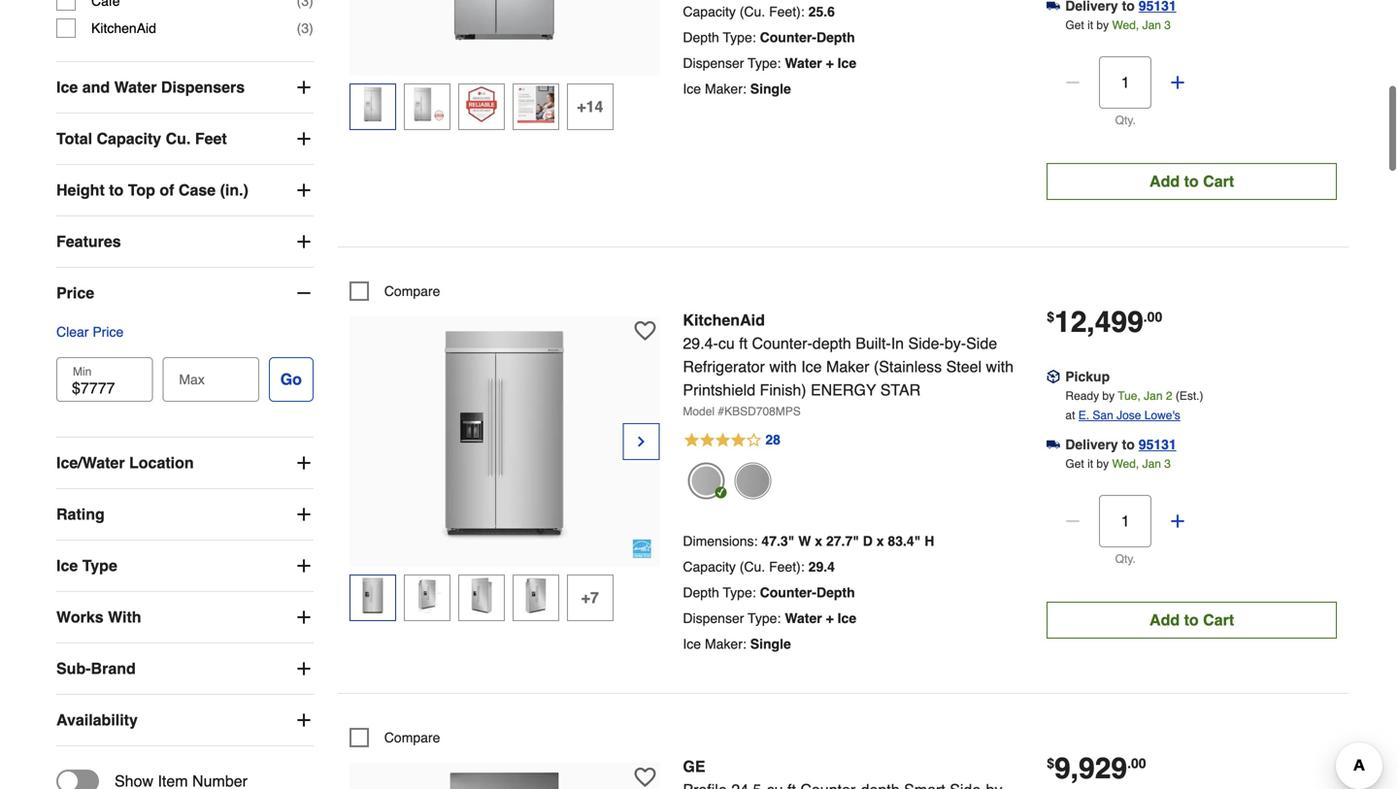 Task type: describe. For each thing, give the bounding box(es) containing it.
actual price $12,499.00 element
[[1047, 305, 1163, 339]]

printshield
[[683, 381, 756, 399]]

2 vertical spatial water
[[785, 611, 823, 627]]

2
[[1167, 389, 1173, 403]]

kitchenaid 29.4-cu ft counter-depth built-in side-by-side refrigerator with ice maker (stainless steel with printshield finish) energy star model # kbsd708mps
[[683, 311, 1014, 419]]

go
[[280, 371, 302, 389]]

to for height to top of case (in.) button
[[109, 181, 124, 199]]

it for truck filled image
[[1088, 457, 1094, 471]]

add for second minus icon from the bottom of the page's stepper number input field with increment and decrement buttons number field
[[1150, 172, 1180, 190]]

ice inside 'kitchenaid 29.4-cu ft counter-depth built-in side-by-side refrigerator with ice maker (stainless steel with printshield finish) energy star model # kbsd708mps'
[[802, 358, 822, 376]]

sub-brand button
[[56, 644, 314, 695]]

$ 12,499 .00
[[1047, 305, 1163, 339]]

w
[[799, 534, 812, 549]]

1 gallery item 0 image from the top
[[398, 0, 612, 48]]

capacity inside button
[[97, 130, 161, 148]]

12,499
[[1055, 305, 1144, 339]]

plus image for works with
[[294, 608, 314, 628]]

d
[[863, 534, 873, 549]]

1 cart from the top
[[1204, 172, 1235, 190]]

2 cart from the top
[[1204, 611, 1235, 629]]

28 button
[[683, 429, 1024, 453]]

depth down capacity (cu. feet): 25.6
[[683, 30, 720, 45]]

price inside "button"
[[93, 325, 124, 340]]

kbsd708mps
[[725, 405, 801, 419]]

plus image for availability
[[294, 711, 314, 731]]

get it by wed, jan 3 for truck filled image
[[1066, 457, 1172, 471]]

type
[[82, 557, 117, 575]]

dispensers
[[161, 78, 245, 96]]

ft
[[739, 335, 748, 353]]

min
[[73, 365, 92, 379]]

wed, for truck filled icon
[[1113, 18, 1140, 32]]

1 with from the left
[[770, 358, 797, 376]]

ice/water location
[[56, 454, 194, 472]]

with
[[108, 609, 141, 627]]

energy star qualified image
[[633, 540, 652, 559]]

3 for truck filled icon
[[1165, 18, 1172, 32]]

kitchenaid for kitchenaid 29.4-cu ft counter-depth built-in side-by-side refrigerator with ice maker (stainless steel with printshield finish) energy star model # kbsd708mps
[[683, 311, 765, 329]]

2 vertical spatial counter-
[[760, 585, 817, 601]]

1 depth type: counter-depth from the top
[[683, 30, 855, 45]]

by-
[[945, 335, 967, 353]]

47.3"
[[762, 534, 795, 549]]

0 vertical spatial counter-
[[760, 30, 817, 45]]

rating button
[[56, 490, 314, 540]]

availability button
[[56, 696, 314, 746]]

tue,
[[1118, 389, 1141, 403]]

steel
[[947, 358, 982, 376]]

height
[[56, 181, 105, 199]]

heart outline image for 1002541568 element
[[635, 767, 656, 789]]

add to cart button for first minus icon from the bottom of the page's stepper number input field with increment and decrement buttons number field
[[1047, 602, 1338, 639]]

clear price
[[56, 325, 124, 340]]

5013590413 element
[[350, 282, 440, 301]]

water inside button
[[114, 78, 157, 96]]

location
[[129, 454, 194, 472]]

1 + from the top
[[826, 55, 834, 71]]

2 minus image from the top
[[1064, 512, 1083, 531]]

clear
[[56, 325, 89, 340]]

plus image for features
[[294, 232, 314, 252]]

works with
[[56, 609, 141, 627]]

+14
[[577, 98, 604, 115]]

delivery to 95131
[[1066, 437, 1177, 453]]

1 ice maker: single from the top
[[683, 81, 791, 97]]

9,929
[[1055, 752, 1128, 786]]

0 vertical spatial water
[[785, 55, 823, 71]]

ready
[[1066, 389, 1100, 403]]

$ 9,929 .00
[[1047, 752, 1147, 786]]

83.4"
[[888, 534, 921, 549]]

finish)
[[760, 381, 807, 399]]

e.
[[1079, 409, 1090, 422]]

1 x from the left
[[815, 534, 823, 549]]

price button
[[56, 268, 314, 319]]

2 maker: from the top
[[705, 637, 747, 652]]

+7 button
[[567, 575, 614, 622]]

)
[[309, 20, 314, 36]]

show item number element
[[56, 770, 248, 790]]

ge
[[683, 758, 706, 776]]

feet): for 29.4
[[769, 560, 805, 575]]

25.6
[[809, 4, 835, 19]]

to for first minus icon from the bottom of the page's stepper number input field with increment and decrement buttons number field's add to cart button
[[1185, 611, 1199, 629]]

ice and water dispensers
[[56, 78, 245, 96]]

ice/water
[[56, 454, 125, 472]]

( 3 )
[[297, 20, 314, 36]]

cu
[[719, 335, 735, 353]]

h
[[925, 534, 935, 549]]

feet
[[195, 130, 227, 148]]

model
[[683, 405, 715, 419]]

+7
[[582, 589, 599, 607]]

by for truck filled image
[[1097, 457, 1110, 471]]

maker
[[827, 358, 870, 376]]

compare for "5013590413" 'element'
[[384, 284, 440, 299]]

ready by tue, jan 2 (est.) at e. san jose lowe's
[[1066, 389, 1204, 422]]

get for truck filled icon
[[1066, 18, 1085, 32]]

clear price button
[[56, 323, 124, 342]]

brand
[[91, 660, 136, 678]]

minus image
[[294, 284, 314, 303]]

ge link
[[683, 758, 1024, 790]]

4 stars image
[[683, 429, 782, 453]]

ice type button
[[56, 541, 314, 592]]

san
[[1093, 409, 1114, 422]]

top
[[128, 181, 155, 199]]

features
[[56, 233, 121, 251]]

29.4-
[[683, 335, 719, 353]]

features button
[[56, 217, 314, 267]]

95131 button
[[1139, 435, 1177, 455]]

2 ice maker: single from the top
[[683, 637, 791, 652]]

works
[[56, 609, 104, 627]]

truck filled image
[[1047, 438, 1061, 452]]

add to cart for second minus icon from the bottom of the page's stepper number input field with increment and decrement buttons number field
[[1150, 172, 1235, 190]]

1 qty. from the top
[[1116, 114, 1136, 127]]

#
[[718, 405, 725, 419]]

side
[[967, 335, 998, 353]]

availability
[[56, 712, 138, 730]]

2 qty. from the top
[[1116, 553, 1136, 566]]

2 with from the left
[[987, 358, 1014, 376]]

depth down dimensions:
[[683, 585, 720, 601]]

+14 button
[[567, 83, 614, 130]]

3 for truck filled image
[[1165, 457, 1172, 471]]

capacity (cu. feet): 29.4
[[683, 560, 835, 575]]

ice and water dispensers button
[[56, 62, 314, 113]]

heart outline image for "5013590413" 'element'
[[635, 320, 656, 342]]



Task type: locate. For each thing, give the bounding box(es) containing it.
with
[[770, 358, 797, 376], [987, 358, 1014, 376]]

$ for 12,499
[[1047, 309, 1055, 325]]

(cu. down 47.3"
[[740, 560, 766, 575]]

0 vertical spatial capacity
[[683, 4, 736, 19]]

1 add to cart from the top
[[1150, 172, 1235, 190]]

1 dispenser type: water + ice from the top
[[683, 55, 857, 71]]

gallery item 0 image
[[398, 0, 612, 48], [398, 326, 612, 540], [398, 773, 612, 790]]

feet): left 25.6
[[769, 4, 805, 19]]

1 add from the top
[[1150, 172, 1180, 190]]

of
[[160, 181, 174, 199]]

maker: down capacity (cu. feet): 25.6
[[705, 81, 747, 97]]

1 vertical spatial add to cart
[[1150, 611, 1235, 629]]

1 vertical spatial water
[[114, 78, 157, 96]]

(cu. left 25.6
[[740, 4, 766, 19]]

+ down 29.4
[[826, 611, 834, 627]]

e. san jose lowe's button
[[1079, 406, 1181, 425]]

1 vertical spatial ice maker: single
[[683, 637, 791, 652]]

plus image inside availability button
[[294, 711, 314, 731]]

0 vertical spatial dispenser
[[683, 55, 745, 71]]

depth down 25.6
[[817, 30, 855, 45]]

0 vertical spatial get
[[1066, 18, 1085, 32]]

counter- inside 'kitchenaid 29.4-cu ft counter-depth built-in side-by-side refrigerator with ice maker (stainless steel with printshield finish) energy star model # kbsd708mps'
[[752, 335, 813, 353]]

1 vertical spatial get it by wed, jan 3
[[1066, 457, 1172, 471]]

refrigerator
[[683, 358, 765, 376]]

plus image inside "rating" button
[[294, 505, 314, 525]]

to for add to cart button for second minus icon from the bottom of the page's stepper number input field with increment and decrement buttons number field
[[1185, 172, 1199, 190]]

heart outline image left the ge
[[635, 767, 656, 789]]

1 vertical spatial dispenser
[[683, 611, 745, 627]]

1 vertical spatial qty.
[[1116, 553, 1136, 566]]

x right the d
[[877, 534, 885, 549]]

$ inside $ 12,499 .00
[[1047, 309, 1055, 325]]

ice
[[838, 55, 857, 71], [56, 78, 78, 96], [683, 81, 701, 97], [802, 358, 822, 376], [56, 557, 78, 575], [838, 611, 857, 627], [683, 637, 701, 652]]

2 heart outline image from the top
[[635, 767, 656, 789]]

pickup
[[1066, 369, 1110, 385]]

plus image for total capacity cu. feet
[[294, 129, 314, 149]]

single
[[751, 81, 791, 97], [751, 637, 791, 652]]

price up clear
[[56, 284, 94, 302]]

3
[[1165, 18, 1172, 32], [301, 20, 309, 36], [1165, 457, 1172, 471]]

price
[[56, 284, 94, 302], [93, 325, 124, 340]]

0 horizontal spatial kitchenaid
[[91, 20, 156, 36]]

1 vertical spatial single
[[751, 637, 791, 652]]

capacity (cu. feet): 25.6
[[683, 4, 835, 19]]

2 get it by wed, jan 3 from the top
[[1066, 457, 1172, 471]]

1 vertical spatial feet):
[[769, 560, 805, 575]]

jan for truck filled icon
[[1143, 18, 1162, 32]]

2 vertical spatial gallery item 0 image
[[398, 773, 612, 790]]

1 get from the top
[[1066, 18, 1085, 32]]

counter-
[[760, 30, 817, 45], [752, 335, 813, 353], [760, 585, 817, 601]]

2 x from the left
[[877, 534, 885, 549]]

.00
[[1144, 309, 1163, 325], [1128, 756, 1147, 772]]

2 feet): from the top
[[769, 560, 805, 575]]

(cu.
[[740, 4, 766, 19], [740, 560, 766, 575]]

wed,
[[1113, 18, 1140, 32], [1113, 457, 1140, 471]]

rating
[[56, 506, 105, 524]]

compare inside 1002541568 element
[[384, 730, 440, 746]]

get for truck filled image
[[1066, 457, 1085, 471]]

stepper number input field with increment and decrement buttons number field for second minus icon from the bottom of the page
[[1100, 56, 1152, 109]]

pickup image
[[1047, 370, 1061, 384]]

ice maker: single down capacity (cu. feet): 25.6
[[683, 81, 791, 97]]

x
[[815, 534, 823, 549], [877, 534, 885, 549]]

1 (cu. from the top
[[740, 4, 766, 19]]

Stepper number input field with increment and decrement buttons number field
[[1100, 56, 1152, 109], [1100, 495, 1152, 548]]

dispenser type: water + ice down capacity (cu. feet): 25.6
[[683, 55, 857, 71]]

works with button
[[56, 593, 314, 643]]

add for first minus icon from the bottom of the page's stepper number input field with increment and decrement buttons number field
[[1150, 611, 1180, 629]]

0 vertical spatial qty.
[[1116, 114, 1136, 127]]

gallery item 0 image inside kitchenaid29.4-cu ft counter-depth built-in side-by-side refrigerator with ice maker (stainless steel with printshield finish) energy star element
[[398, 326, 612, 540]]

2 add to cart button from the top
[[1047, 602, 1338, 639]]

1 vertical spatial wed,
[[1113, 457, 1140, 471]]

compare for 1002541568 element
[[384, 730, 440, 746]]

0 vertical spatial depth type: counter-depth
[[683, 30, 855, 45]]

28
[[766, 432, 781, 448]]

ice type
[[56, 557, 117, 575]]

capacity for capacity (cu. feet): 29.4
[[683, 560, 736, 575]]

by inside ready by tue, jan 2 (est.) at e. san jose lowe's
[[1103, 389, 1115, 403]]

1 vertical spatial stepper number input field with increment and decrement buttons number field
[[1100, 495, 1152, 548]]

heart outline image
[[635, 320, 656, 342], [635, 767, 656, 789]]

stepper number input field with increment and decrement buttons number field for first minus icon from the bottom of the page
[[1100, 495, 1152, 548]]

plus image inside the features button
[[294, 232, 314, 252]]

to
[[1185, 172, 1199, 190], [109, 181, 124, 199], [1123, 437, 1135, 453], [1185, 611, 1199, 629]]

water
[[785, 55, 823, 71], [114, 78, 157, 96], [785, 611, 823, 627]]

1 feet): from the top
[[769, 4, 805, 19]]

ice/water location button
[[56, 438, 314, 489]]

lowe's
[[1145, 409, 1181, 422]]

2 single from the top
[[751, 637, 791, 652]]

1 vertical spatial jan
[[1145, 389, 1163, 403]]

jan inside ready by tue, jan 2 (est.) at e. san jose lowe's
[[1145, 389, 1163, 403]]

feet):
[[769, 4, 805, 19], [769, 560, 805, 575]]

0 vertical spatial minus image
[[1064, 73, 1083, 92]]

1 get it by wed, jan 3 from the top
[[1066, 18, 1172, 32]]

stainless steel image
[[735, 463, 772, 500]]

0 vertical spatial dispenser type: water + ice
[[683, 55, 857, 71]]

29.4
[[809, 560, 835, 575]]

height to top of case (in.)
[[56, 181, 249, 199]]

2 add from the top
[[1150, 611, 1180, 629]]

jose
[[1117, 409, 1142, 422]]

1 horizontal spatial kitchenaid
[[683, 311, 765, 329]]

water down 25.6
[[785, 55, 823, 71]]

built-
[[856, 335, 892, 353]]

1 vertical spatial heart outline image
[[635, 767, 656, 789]]

0 vertical spatial single
[[751, 81, 791, 97]]

thumbnail image
[[354, 86, 391, 123], [409, 86, 446, 123], [463, 86, 500, 123], [518, 86, 555, 123], [354, 578, 391, 615], [409, 578, 446, 615], [463, 578, 500, 615], [518, 578, 555, 615]]

add to cart
[[1150, 172, 1235, 190], [1150, 611, 1235, 629]]

heart outline image left the 29.4-
[[635, 320, 656, 342]]

1 minus image from the top
[[1064, 73, 1083, 92]]

plus image inside height to top of case (in.) button
[[294, 181, 314, 200]]

3 gallery item 0 image from the top
[[398, 773, 612, 790]]

total capacity cu. feet
[[56, 130, 227, 148]]

kitchenaid29.4-cu ft counter-depth built-in side-by-side refrigerator with ice maker (stainless steel with printshield finish) energy star element
[[350, 317, 660, 567]]

1 vertical spatial +
[[826, 611, 834, 627]]

plus image for ice and water dispensers
[[294, 78, 314, 97]]

0 vertical spatial stepper number input field with increment and decrement buttons number field
[[1100, 56, 1152, 109]]

energy
[[811, 381, 877, 399]]

and
[[82, 78, 110, 96]]

(cu. for 29.4
[[740, 560, 766, 575]]

plus image for ice/water location
[[294, 454, 314, 473]]

0 vertical spatial add to cart button
[[1047, 163, 1338, 200]]

it
[[1088, 18, 1094, 32], [1088, 457, 1094, 471]]

plus image inside works with button
[[294, 608, 314, 628]]

1 vertical spatial dispenser type: water + ice
[[683, 611, 857, 627]]

1 single from the top
[[751, 81, 791, 97]]

2 (cu. from the top
[[740, 560, 766, 575]]

max
[[179, 372, 205, 388]]

add
[[1150, 172, 1180, 190], [1150, 611, 1180, 629]]

0 vertical spatial wed,
[[1113, 18, 1140, 32]]

plus image
[[294, 557, 314, 576], [294, 660, 314, 679]]

capacity for capacity (cu. feet): 25.6
[[683, 4, 736, 19]]

jan for truck filled image
[[1143, 457, 1162, 471]]

(in.)
[[220, 181, 249, 199]]

maker: down capacity (cu. feet): 29.4
[[705, 637, 747, 652]]

dispenser down capacity (cu. feet): 25.6
[[683, 55, 745, 71]]

get it by wed, jan 3 for truck filled icon
[[1066, 18, 1172, 32]]

$
[[1047, 309, 1055, 325], [1047, 756, 1055, 772]]

2 add to cart from the top
[[1150, 611, 1235, 629]]

wed, for truck filled image
[[1113, 457, 1140, 471]]

1 vertical spatial add to cart button
[[1047, 602, 1338, 639]]

1 horizontal spatial x
[[877, 534, 885, 549]]

plus image for ice type
[[294, 557, 314, 576]]

single down capacity (cu. feet): 25.6
[[751, 81, 791, 97]]

2 $ from the top
[[1047, 756, 1055, 772]]

1 vertical spatial capacity
[[97, 130, 161, 148]]

1 vertical spatial by
[[1103, 389, 1115, 403]]

add to cart button for second minus icon from the bottom of the page's stepper number input field with increment and decrement buttons number field
[[1047, 163, 1338, 200]]

plus image for height to top of case (in.)
[[294, 181, 314, 200]]

plus image inside the total capacity cu. feet button
[[294, 129, 314, 149]]

1 plus image from the top
[[294, 557, 314, 576]]

delivery
[[1066, 437, 1119, 453]]

2 + from the top
[[826, 611, 834, 627]]

price right clear
[[93, 325, 124, 340]]

depth down 29.4
[[817, 585, 855, 601]]

2 plus image from the top
[[294, 660, 314, 679]]

qty.
[[1116, 114, 1136, 127], [1116, 553, 1136, 566]]

1 vertical spatial (cu.
[[740, 560, 766, 575]]

plus image inside "ice type" button
[[294, 557, 314, 576]]

2 gallery item 0 image from the top
[[398, 326, 612, 540]]

0 vertical spatial heart outline image
[[635, 320, 656, 342]]

0 vertical spatial price
[[56, 284, 94, 302]]

(est.)
[[1176, 389, 1204, 403]]

.00 inside $ 9,929 .00
[[1128, 756, 1147, 772]]

(stainless
[[874, 358, 942, 376]]

stainless steel with printshield&#8482; finish image
[[688, 463, 725, 500]]

2 it from the top
[[1088, 457, 1094, 471]]

2 dispenser from the top
[[683, 611, 745, 627]]

depth type: counter-depth down capacity (cu. feet): 25.6
[[683, 30, 855, 45]]

+ down 25.6
[[826, 55, 834, 71]]

$ inside $ 9,929 .00
[[1047, 756, 1055, 772]]

0 vertical spatial ice maker: single
[[683, 81, 791, 97]]

2 wed, from the top
[[1113, 457, 1140, 471]]

ice maker: single down capacity (cu. feet): 29.4
[[683, 637, 791, 652]]

plus image inside sub-brand button
[[294, 660, 314, 679]]

1 vertical spatial price
[[93, 325, 124, 340]]

plus image inside ice and water dispensers button
[[294, 78, 314, 97]]

2 vertical spatial jan
[[1143, 457, 1162, 471]]

0 vertical spatial kitchenaid
[[91, 20, 156, 36]]

0 vertical spatial get it by wed, jan 3
[[1066, 18, 1172, 32]]

0 vertical spatial gallery item 0 image
[[398, 0, 612, 48]]

.00 for 9,929
[[1128, 756, 1147, 772]]

price inside button
[[56, 284, 94, 302]]

2 stepper number input field with increment and decrement buttons number field from the top
[[1100, 495, 1152, 548]]

$ for 9,929
[[1047, 756, 1055, 772]]

(
[[297, 20, 301, 36]]

0 vertical spatial plus image
[[294, 557, 314, 576]]

minus image
[[1064, 73, 1083, 92], [1064, 512, 1083, 531]]

depth type: counter-depth down capacity (cu. feet): 29.4
[[683, 585, 855, 601]]

height to top of case (in.) button
[[56, 165, 314, 216]]

with up finish)
[[770, 358, 797, 376]]

feet): down 47.3"
[[769, 560, 805, 575]]

0 vertical spatial maker:
[[705, 81, 747, 97]]

add to cart for first minus icon from the bottom of the page's stepper number input field with increment and decrement buttons number field
[[1150, 611, 1235, 629]]

cart
[[1204, 172, 1235, 190], [1204, 611, 1235, 629]]

1 vertical spatial cart
[[1204, 611, 1235, 629]]

1 vertical spatial it
[[1088, 457, 1094, 471]]

with down side
[[987, 358, 1014, 376]]

counter- down capacity (cu. feet): 25.6
[[760, 30, 817, 45]]

1002541568 element
[[350, 729, 440, 748]]

dispenser
[[683, 55, 745, 71], [683, 611, 745, 627]]

0 vertical spatial .00
[[1144, 309, 1163, 325]]

get
[[1066, 18, 1085, 32], [1066, 457, 1085, 471]]

.00 for 12,499
[[1144, 309, 1163, 325]]

case
[[179, 181, 216, 199]]

0 vertical spatial add to cart
[[1150, 172, 1235, 190]]

1 vertical spatial kitchenaid
[[683, 311, 765, 329]]

star
[[881, 381, 921, 399]]

0 vertical spatial cart
[[1204, 172, 1235, 190]]

total
[[56, 130, 92, 148]]

compare inside "5013590413" 'element'
[[384, 284, 440, 299]]

cu.
[[166, 130, 191, 148]]

get it by wed, jan 3
[[1066, 18, 1172, 32], [1066, 457, 1172, 471]]

1 wed, from the top
[[1113, 18, 1140, 32]]

2 compare from the top
[[384, 730, 440, 746]]

add to cart button
[[1047, 163, 1338, 200], [1047, 602, 1338, 639]]

0 vertical spatial +
[[826, 55, 834, 71]]

plus image
[[1169, 73, 1188, 92], [294, 78, 314, 97], [294, 129, 314, 149], [294, 181, 314, 200], [294, 232, 314, 252], [294, 454, 314, 473], [294, 505, 314, 525], [1169, 512, 1188, 531], [294, 608, 314, 628], [294, 711, 314, 731]]

0 vertical spatial by
[[1097, 18, 1110, 32]]

actual price $9,929.00 element
[[1047, 752, 1147, 786]]

kitchenaid inside 'kitchenaid 29.4-cu ft counter-depth built-in side-by-side refrigerator with ice maker (stainless steel with printshield finish) energy star model # kbsd708mps'
[[683, 311, 765, 329]]

2 get from the top
[[1066, 457, 1085, 471]]

plus image for sub-brand
[[294, 660, 314, 679]]

kitchenaid up ice and water dispensers
[[91, 20, 156, 36]]

feet): for 25.6
[[769, 4, 805, 19]]

1 dispenser from the top
[[683, 55, 745, 71]]

depth
[[813, 335, 852, 353]]

plus image for rating
[[294, 505, 314, 525]]

counter- right ft
[[752, 335, 813, 353]]

1 vertical spatial plus image
[[294, 660, 314, 679]]

single down capacity (cu. feet): 29.4
[[751, 637, 791, 652]]

by for truck filled icon
[[1097, 18, 1110, 32]]

go button
[[269, 358, 314, 402]]

at
[[1066, 409, 1076, 422]]

x right w
[[815, 534, 823, 549]]

plus image inside ice/water location button
[[294, 454, 314, 473]]

2 depth type: counter-depth from the top
[[683, 585, 855, 601]]

water down 29.4
[[785, 611, 823, 627]]

0 vertical spatial feet):
[[769, 4, 805, 19]]

dispenser down capacity (cu. feet): 29.4
[[683, 611, 745, 627]]

kitchenaid for kitchenaid
[[91, 20, 156, 36]]

.00 inside $ 12,499 .00
[[1144, 309, 1163, 325]]

1 vertical spatial get
[[1066, 457, 1085, 471]]

depth
[[683, 30, 720, 45], [817, 30, 855, 45], [683, 585, 720, 601], [817, 585, 855, 601]]

chevron right image
[[634, 432, 649, 452]]

total capacity cu. feet button
[[56, 114, 314, 164]]

1 heart outline image from the top
[[635, 320, 656, 342]]

1 $ from the top
[[1047, 309, 1055, 325]]

compare
[[384, 284, 440, 299], [384, 730, 440, 746]]

95131
[[1139, 437, 1177, 453]]

1 vertical spatial compare
[[384, 730, 440, 746]]

in
[[892, 335, 904, 353]]

0 vertical spatial jan
[[1143, 18, 1162, 32]]

1 stepper number input field with increment and decrement buttons number field from the top
[[1100, 56, 1152, 109]]

1 vertical spatial minus image
[[1064, 512, 1083, 531]]

(cu. for 25.6
[[740, 4, 766, 19]]

water right and
[[114, 78, 157, 96]]

dimensions: 47.3" w x  27.7" d x  83.4" h
[[683, 534, 935, 549]]

1 compare from the top
[[384, 284, 440, 299]]

1 vertical spatial .00
[[1128, 756, 1147, 772]]

1 vertical spatial maker:
[[705, 637, 747, 652]]

truck filled image
[[1047, 0, 1061, 13]]

maker:
[[705, 81, 747, 97], [705, 637, 747, 652]]

0 vertical spatial it
[[1088, 18, 1094, 32]]

dispenser type: water + ice down capacity (cu. feet): 29.4
[[683, 611, 857, 627]]

1 vertical spatial $
[[1047, 756, 1055, 772]]

0 horizontal spatial with
[[770, 358, 797, 376]]

dimensions:
[[683, 534, 758, 549]]

0 vertical spatial (cu.
[[740, 4, 766, 19]]

counter- down capacity (cu. feet): 29.4
[[760, 585, 817, 601]]

1 it from the top
[[1088, 18, 1094, 32]]

1 add to cart button from the top
[[1047, 163, 1338, 200]]

1 horizontal spatial with
[[987, 358, 1014, 376]]

sub-brand
[[56, 660, 136, 678]]

2 vertical spatial by
[[1097, 457, 1110, 471]]

2 dispenser type: water + ice from the top
[[683, 611, 857, 627]]

1 vertical spatial add
[[1150, 611, 1180, 629]]

1 vertical spatial gallery item 0 image
[[398, 326, 612, 540]]

1 vertical spatial counter-
[[752, 335, 813, 353]]

it for truck filled icon
[[1088, 18, 1094, 32]]

0 vertical spatial $
[[1047, 309, 1055, 325]]

kitchenaid up cu
[[683, 311, 765, 329]]

1 maker: from the top
[[705, 81, 747, 97]]

sub-
[[56, 660, 91, 678]]

1 vertical spatial depth type: counter-depth
[[683, 585, 855, 601]]

2 vertical spatial capacity
[[683, 560, 736, 575]]

0 vertical spatial add
[[1150, 172, 1180, 190]]

0 vertical spatial compare
[[384, 284, 440, 299]]

0 horizontal spatial x
[[815, 534, 823, 549]]



Task type: vqa. For each thing, say whether or not it's contained in the screenshot.
plus icon within Ice and Water Dispensers button
yes



